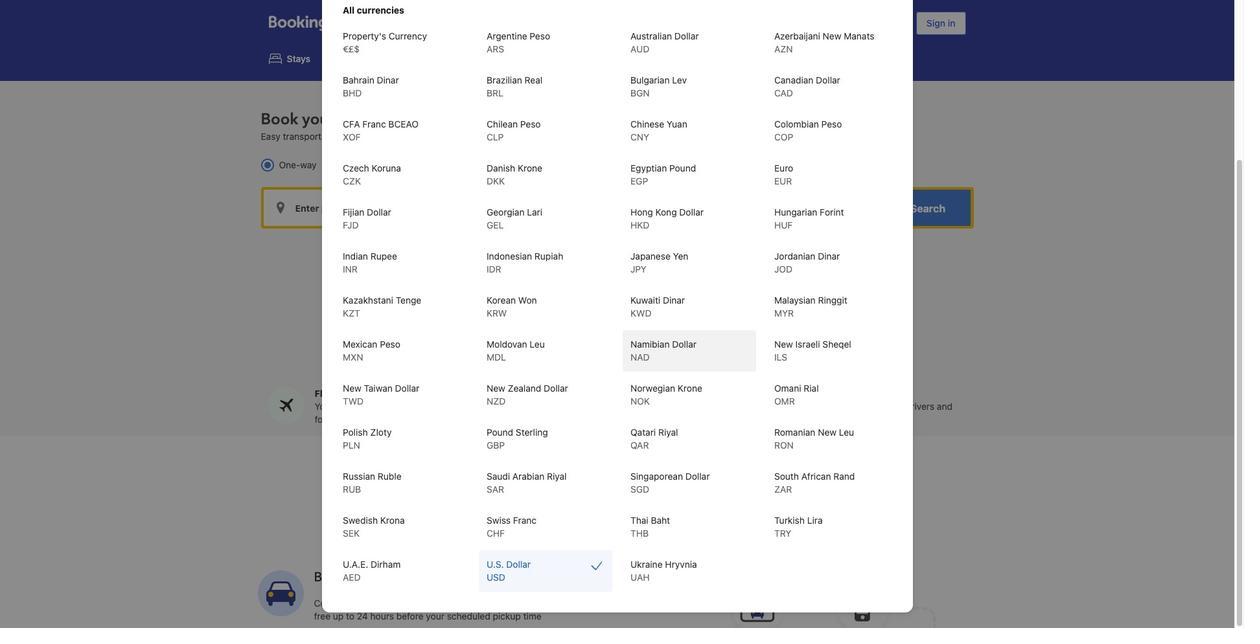 Task type: vqa. For each thing, say whether or not it's contained in the screenshot.
SCHEDULED
yes



Task type: locate. For each thing, give the bounding box(es) containing it.
attractions link
[[592, 44, 678, 73]]

search button
[[885, 190, 971, 226]]

your left driver
[[315, 401, 334, 412]]

hong
[[630, 207, 653, 218]]

1 vertical spatial flight
[[315, 388, 340, 400]]

0 vertical spatial leu
[[529, 339, 545, 350]]

pound inside pound sterling gbp
[[486, 427, 513, 438]]

franc inside swiss franc chf
[[513, 515, 536, 526]]

czk
[[343, 176, 361, 187]]

dollar inside new zealand dollar nzd
[[543, 383, 568, 394]]

riyal inside the saudi arabian riyal sar
[[547, 471, 566, 482]]

flight inside flight tracking your driver will track your flight and wait for you if it's delayed
[[315, 388, 340, 400]]

1 horizontal spatial no
[[697, 401, 707, 412]]

1 horizontal spatial taxi
[[440, 569, 462, 587]]

dollar right fijian
[[367, 207, 391, 218]]

hryvnia
[[665, 559, 697, 570]]

dollar left 'clear'
[[543, 383, 568, 394]]

dollar right kong
[[679, 207, 704, 218]]

indian
[[343, 251, 368, 262]]

dinar inside the bahrain dinar bhd
[[377, 75, 399, 86]]

for left if
[[315, 414, 326, 425]]

yuan
[[666, 119, 687, 130]]

airport down bceao
[[399, 131, 427, 142]]

0 horizontal spatial you
[[329, 414, 344, 425]]

new
[[823, 30, 841, 41], [774, 339, 793, 350], [343, 383, 361, 394], [486, 383, 505, 394], [818, 427, 836, 438]]

krone inside danish krone dkk
[[517, 163, 542, 174]]

kuwaiti
[[630, 295, 660, 306]]

romanian new leu ron
[[774, 427, 854, 451]]

indonesian
[[486, 251, 532, 262]]

airport up if
[[397, 569, 437, 587]]

georgian lari gel
[[486, 207, 542, 231]]

dollar for u.s. dollar usd
[[506, 559, 531, 570]]

0 vertical spatial flight
[[427, 53, 452, 64]]

1 vertical spatial krone
[[677, 383, 702, 394]]

1 vertical spatial riyal
[[547, 471, 566, 482]]

xof
[[343, 132, 360, 143]]

1 horizontal spatial pound
[[669, 163, 696, 174]]

dollar right singaporean
[[685, 471, 710, 482]]

for
[[315, 414, 326, 425], [583, 598, 595, 609]]

1 horizontal spatial for
[[583, 598, 595, 609]]

0 vertical spatial transportation
[[283, 131, 342, 142]]

sar
[[486, 484, 504, 495]]

0 horizontal spatial franc
[[362, 119, 386, 130]]

driver
[[336, 401, 360, 412]]

new inside the 'azerbaijani new manats azn'
[[823, 30, 841, 41]]

new up nzd on the bottom of the page
[[486, 383, 505, 394]]

1 vertical spatial you
[[518, 598, 533, 609]]

1 vertical spatial transportation
[[532, 477, 667, 506]]

1 horizontal spatial riyal
[[658, 427, 678, 438]]

1 vertical spatial for
[[583, 598, 595, 609]]

search
[[910, 203, 946, 215]]

1 vertical spatial up
[[333, 611, 344, 622]]

transportation up thai
[[532, 477, 667, 506]]

and right the the
[[429, 131, 445, 142]]

new left manats
[[823, 30, 841, 41]]

leu right moldovan
[[529, 339, 545, 350]]

franc right swiss
[[513, 515, 536, 526]]

you left if
[[329, 414, 344, 425]]

bahrain dinar bhd
[[343, 75, 399, 99]]

–
[[689, 401, 694, 412]]

no right "–"
[[697, 401, 707, 412]]

leu
[[529, 339, 545, 350], [839, 427, 854, 438]]

pound up gbp
[[486, 427, 513, 438]]

your inside one clear price your price is confirmed up front – no extra costs, no cash required
[[554, 401, 573, 412]]

up inside confirmation is immediate. if your plans change, you can cancel for free up to 24 hours before your scheduled pickup time
[[333, 611, 344, 622]]

0 vertical spatial krone
[[517, 163, 542, 174]]

0 horizontal spatial dinar
[[377, 75, 399, 86]]

pound right egyptian
[[669, 163, 696, 174]]

2 your from the left
[[554, 401, 573, 412]]

you up the time
[[518, 598, 533, 609]]

peso inside mexican peso mxn
[[380, 339, 400, 350]]

is
[[599, 401, 606, 412], [371, 598, 377, 609]]

bhd
[[343, 87, 361, 99]]

1 vertical spatial is
[[371, 598, 377, 609]]

krone up "–"
[[677, 383, 702, 394]]

dollar inside u.s. dollar usd
[[506, 559, 531, 570]]

price down 'clear'
[[576, 401, 597, 412]]

dollar for fijian dollar fjd
[[367, 207, 391, 218]]

dollar inside canadian dollar cad
[[816, 75, 840, 86]]

0 horizontal spatial no
[[606, 414, 616, 425]]

1 vertical spatial taxi
[[440, 569, 462, 587]]

dollar right canadian
[[816, 75, 840, 86]]

new taiwan dollar twd
[[343, 383, 419, 407]]

is inside confirmation is immediate. if your plans change, you can cancel for free up to 24 hours before your scheduled pickup time
[[371, 598, 377, 609]]

krone for danish krone dkk
[[517, 163, 542, 174]]

taxi up the the
[[391, 109, 417, 130]]

0 horizontal spatial is
[[371, 598, 377, 609]]

dkk
[[486, 176, 505, 187]]

1 horizontal spatial you
[[518, 598, 533, 609]]

0 vertical spatial for
[[315, 414, 326, 425]]

for inside flight tracking your driver will track your flight and wait for you if it's delayed
[[315, 414, 326, 425]]

12:00
[[769, 202, 794, 213]]

0 horizontal spatial price
[[576, 401, 597, 412]]

transportation inside book your airport taxi easy transportation between the airport and your accommodations
[[283, 131, 342, 142]]

jordanian
[[774, 251, 815, 262]]

taxi for booking
[[440, 569, 462, 587]]

0 horizontal spatial taxi
[[391, 109, 417, 130]]

new down the 24/7
[[818, 427, 836, 438]]

airport for booking
[[397, 569, 437, 587]]

qatari
[[630, 427, 656, 438]]

leu down customer
[[839, 427, 854, 438]]

airport
[[338, 109, 387, 130], [399, 131, 427, 142], [397, 569, 437, 587]]

0 vertical spatial pound
[[669, 163, 696, 174]]

1 horizontal spatial your
[[554, 401, 573, 412]]

0 horizontal spatial leu
[[529, 339, 545, 350]]

0 horizontal spatial pound
[[486, 427, 513, 438]]

your right "track" on the bottom
[[402, 401, 421, 412]]

peso right mexican
[[380, 339, 400, 350]]

dinar inside the jordanian dinar jod
[[818, 251, 840, 262]]

booking airport taxi image down the 'try'
[[665, 546, 937, 629]]

dollar right australian
[[674, 30, 699, 41]]

canadian
[[774, 75, 813, 86]]

0 horizontal spatial riyal
[[547, 471, 566, 482]]

1 horizontal spatial price
[[599, 388, 622, 400]]

transportation
[[283, 131, 342, 142], [532, 477, 667, 506]]

for for flight tracking your driver will track your flight and wait for you if it's delayed
[[315, 414, 326, 425]]

1 vertical spatial leu
[[839, 427, 854, 438]]

and right drivers
[[937, 401, 953, 412]]

you inside confirmation is immediate. if your plans change, you can cancel for free up to 24 hours before your scheduled pickup time
[[518, 598, 533, 609]]

tenge
[[395, 295, 421, 306]]

new for new zealand dollar nzd
[[486, 383, 505, 394]]

new inside new taiwan dollar twd
[[343, 383, 361, 394]]

peso for mexican peso mxn
[[380, 339, 400, 350]]

how
[[670, 552, 689, 563]]

franc inside cfa franc bceao xof
[[362, 119, 386, 130]]

1 horizontal spatial transportation
[[532, 477, 667, 506]]

peso right colombian
[[821, 119, 842, 130]]

krone inside norwegian krone nok
[[677, 383, 702, 394]]

colombian
[[774, 119, 819, 130]]

accommodations
[[468, 131, 540, 142]]

0 vertical spatial up
[[654, 401, 664, 412]]

is inside one clear price your price is confirmed up front – no extra costs, no cash required
[[599, 401, 606, 412]]

dinar right "kuwaiti"
[[663, 295, 685, 306]]

no left cash
[[606, 414, 616, 425]]

2 vertical spatial dinar
[[663, 295, 685, 306]]

moldovan
[[486, 339, 527, 350]]

try
[[774, 528, 791, 539]]

0 vertical spatial dinar
[[377, 75, 399, 86]]

0 horizontal spatial your
[[315, 401, 334, 412]]

in
[[948, 17, 956, 29]]

real
[[524, 75, 542, 86]]

taxi
[[391, 109, 417, 130], [440, 569, 462, 587]]

your
[[302, 109, 334, 130], [447, 131, 466, 142], [402, 401, 421, 412], [367, 569, 394, 587], [436, 598, 455, 609], [426, 611, 445, 622]]

booking airport taxi image
[[665, 546, 937, 629], [258, 571, 304, 617]]

forint
[[820, 207, 844, 218]]

franc up between
[[362, 119, 386, 130]]

twd
[[343, 396, 363, 407]]

jpy
[[630, 264, 646, 275]]

korean
[[486, 295, 516, 306]]

1 vertical spatial price
[[576, 401, 597, 412]]

flights link
[[326, 44, 394, 73]]

dollar inside fijian dollar fjd
[[367, 207, 391, 218]]

mxn
[[343, 352, 363, 363]]

all
[[343, 5, 354, 16]]

0 horizontal spatial transportation
[[283, 131, 342, 142]]

flight + hotel
[[427, 53, 485, 64]]

0 vertical spatial price
[[599, 388, 622, 400]]

pickup
[[493, 611, 521, 622]]

dollar right the namibian
[[672, 339, 696, 350]]

for inside confirmation is immediate. if your plans change, you can cancel for free up to 24 hours before your scheduled pickup time
[[583, 598, 595, 609]]

kwd
[[630, 308, 651, 319]]

is up costs, in the left bottom of the page
[[599, 401, 606, 412]]

new inside new zealand dollar nzd
[[486, 383, 505, 394]]

and left 'wait'
[[447, 401, 463, 412]]

peso right the argentine
[[529, 30, 550, 41]]

dinar right jordanian
[[818, 251, 840, 262]]

price up confirmed
[[599, 388, 622, 400]]

japanese yen jpy
[[630, 251, 688, 275]]

dollar inside australian dollar aud
[[674, 30, 699, 41]]

inr
[[343, 264, 357, 275]]

your down one
[[554, 401, 573, 412]]

dollar inside new taiwan dollar twd
[[395, 383, 419, 394]]

norwegian krone nok
[[630, 383, 702, 407]]

1 horizontal spatial up
[[654, 401, 664, 412]]

mexican
[[343, 339, 377, 350]]

dollar inside hong kong dollar hkd
[[679, 207, 704, 218]]

manats
[[844, 30, 874, 41]]

0 horizontal spatial up
[[333, 611, 344, 622]]

1 horizontal spatial dinar
[[663, 295, 685, 306]]

up up required
[[654, 401, 664, 412]]

sign in
[[927, 17, 956, 29]]

new up the ils
[[774, 339, 793, 350]]

1 horizontal spatial is
[[599, 401, 606, 412]]

dollar for singaporean dollar sgd
[[685, 471, 710, 482]]

dinar for bahrain dinar bhd
[[377, 75, 399, 86]]

franc
[[362, 119, 386, 130], [513, 515, 536, 526]]

leu inside moldovan leu mdl
[[529, 339, 545, 350]]

moldovan leu mdl
[[486, 339, 545, 363]]

taxi inside book your airport taxi easy transportation between the airport and your accommodations
[[391, 109, 417, 130]]

1 horizontal spatial franc
[[513, 515, 536, 526]]

turkish lira try
[[774, 515, 822, 539]]

riyal down required
[[658, 427, 678, 438]]

cop
[[774, 132, 793, 143]]

riyal right arabian on the left bottom of page
[[547, 471, 566, 482]]

if
[[346, 414, 352, 425]]

transportation up way
[[283, 131, 342, 142]]

airport transportation made easy
[[459, 477, 776, 506]]

new for new israeli sheqel ils
[[774, 339, 793, 350]]

sign in link
[[916, 12, 966, 35]]

to
[[346, 611, 355, 622]]

thai
[[630, 515, 648, 526]]

1 vertical spatial dinar
[[818, 251, 840, 262]]

0 vertical spatial you
[[329, 414, 344, 425]]

0 vertical spatial taxi
[[391, 109, 417, 130]]

0 horizontal spatial krone
[[517, 163, 542, 174]]

0 vertical spatial is
[[599, 401, 606, 412]]

flight up driver
[[315, 388, 340, 400]]

24/7
[[816, 414, 835, 425]]

1 vertical spatial franc
[[513, 515, 536, 526]]

peso inside colombian peso cop
[[821, 119, 842, 130]]

taxi up plans
[[440, 569, 462, 587]]

your inside flight tracking your driver will track your flight and wait for you if it's delayed
[[402, 401, 421, 412]]

1 horizontal spatial leu
[[839, 427, 854, 438]]

ringgit
[[818, 295, 847, 306]]

gbp
[[486, 440, 505, 451]]

up inside one clear price your price is confirmed up front – no extra costs, no cash required
[[654, 401, 664, 412]]

norwegian
[[630, 383, 675, 394]]

0 vertical spatial franc
[[362, 119, 386, 130]]

1 your from the left
[[315, 401, 334, 412]]

new inside new israeli sheqel ils
[[774, 339, 793, 350]]

booking airport taxi image left free
[[258, 571, 304, 617]]

one clear price your price is confirmed up front – no extra costs, no cash required
[[554, 388, 707, 425]]

your right aed
[[367, 569, 394, 587]]

swiss
[[486, 515, 510, 526]]

peso right chilean
[[520, 119, 541, 130]]

1 horizontal spatial krone
[[677, 383, 702, 394]]

currency
[[388, 30, 427, 41]]

taiwan
[[364, 383, 392, 394]]

0 horizontal spatial flight
[[315, 388, 340, 400]]

dollar right 'u.s.'
[[506, 559, 531, 570]]

€£$
[[343, 43, 359, 54]]

dinar down flights
[[377, 75, 399, 86]]

for right cancel
[[583, 598, 595, 609]]

flight left '+'
[[427, 53, 452, 64]]

franc for cfa
[[362, 119, 386, 130]]

peso inside argentine peso ars
[[529, 30, 550, 41]]

dollar for canadian dollar cad
[[816, 75, 840, 86]]

0 horizontal spatial for
[[315, 414, 326, 425]]

2 horizontal spatial dinar
[[818, 251, 840, 262]]

dollar up "track" on the bottom
[[395, 383, 419, 394]]

0 vertical spatial airport
[[338, 109, 387, 130]]

peso inside chilean peso clp
[[520, 119, 541, 130]]

cny
[[630, 132, 649, 143]]

1 vertical spatial pound
[[486, 427, 513, 438]]

rupee
[[370, 251, 397, 262]]

georgian
[[486, 207, 524, 218]]

it's
[[354, 414, 367, 425]]

dinar inside kuwaiti dinar kwd
[[663, 295, 685, 306]]

if
[[428, 598, 434, 609]]

airport up between
[[338, 109, 387, 130]]

pound
[[669, 163, 696, 174], [486, 427, 513, 438]]

qatari riyal qar
[[630, 427, 678, 451]]

is up hours
[[371, 598, 377, 609]]

will
[[363, 401, 376, 412]]

mexican peso mxn
[[343, 339, 400, 363]]

ron
[[774, 440, 793, 451]]

dollar inside singaporean dollar sgd
[[685, 471, 710, 482]]

your down if
[[426, 611, 445, 622]]

idr
[[486, 264, 501, 275]]

krone right danish
[[517, 163, 542, 174]]

dollar inside namibian dollar nad
[[672, 339, 696, 350]]

up left to in the left of the page
[[333, 611, 344, 622]]

new up the twd
[[343, 383, 361, 394]]

1 horizontal spatial flight
[[427, 53, 452, 64]]

0 vertical spatial riyal
[[658, 427, 678, 438]]

mdl
[[486, 352, 506, 363]]

airport for book
[[338, 109, 387, 130]]

2 vertical spatial airport
[[397, 569, 437, 587]]

how does it work?
[[670, 552, 747, 563]]



Task type: describe. For each thing, give the bounding box(es) containing it.
u.a.e. dirham aed
[[343, 559, 400, 583]]

romanian
[[774, 427, 815, 438]]

argentine peso ars
[[486, 30, 550, 54]]

ruble
[[377, 471, 401, 482]]

airport
[[459, 477, 527, 506]]

peso for colombian peso cop
[[821, 119, 842, 130]]

the
[[383, 131, 397, 142]]

african
[[801, 471, 831, 482]]

indonesian rupiah idr
[[486, 251, 563, 275]]

your inside flight tracking your driver will track your flight and wait for you if it's delayed
[[315, 401, 334, 412]]

work
[[810, 401, 830, 412]]

nok
[[630, 396, 650, 407]]

we
[[794, 401, 808, 412]]

brl
[[486, 87, 503, 99]]

flight for flight tracking your driver will track your flight and wait for you if it's delayed
[[315, 388, 340, 400]]

fjd
[[343, 220, 358, 231]]

u.s.
[[486, 559, 504, 570]]

japanese
[[630, 251, 670, 262]]

front
[[667, 401, 687, 412]]

0 horizontal spatial booking airport taxi image
[[258, 571, 304, 617]]

chilean
[[486, 119, 518, 130]]

riyal inside qatari riyal qar
[[658, 427, 678, 438]]

currencies
[[356, 5, 404, 16]]

flight
[[423, 401, 444, 412]]

peso for chilean peso clp
[[520, 119, 541, 130]]

made
[[673, 477, 728, 506]]

book
[[261, 109, 298, 130]]

for for confirmation is immediate. if your plans change, you can cancel for free up to 24 hours before your scheduled pickup time
[[583, 598, 595, 609]]

rand
[[833, 471, 855, 482]]

and up work
[[819, 388, 836, 400]]

swedish krona sek
[[343, 515, 404, 539]]

bgn
[[630, 87, 649, 99]]

you inside flight tracking your driver will track your flight and wait for you if it's delayed
[[329, 414, 344, 425]]

aed
[[343, 572, 360, 583]]

and inside book your airport taxi easy transportation between the airport and your accommodations
[[429, 131, 445, 142]]

new inside romanian new leu ron
[[818, 427, 836, 438]]

tracking
[[342, 388, 379, 400]]

krw
[[486, 308, 507, 319]]

uah
[[630, 572, 649, 583]]

and inside flight tracking your driver will track your flight and wait for you if it's delayed
[[447, 401, 463, 412]]

saudi
[[486, 471, 510, 482]]

before
[[396, 611, 424, 622]]

polish zloty pln
[[343, 427, 391, 451]]

colombian peso cop
[[774, 119, 842, 143]]

have
[[794, 414, 814, 425]]

hotel
[[462, 53, 485, 64]]

aud
[[630, 43, 649, 54]]

service
[[859, 388, 892, 400]]

sgd
[[630, 484, 649, 495]]

flight for flight + hotel
[[427, 53, 452, 64]]

drivers
[[906, 401, 935, 412]]

new for new taiwan dollar twd
[[343, 383, 361, 394]]

1 vertical spatial no
[[606, 414, 616, 425]]

book your airport taxi easy transportation between the airport and your accommodations
[[261, 109, 540, 142]]

Enter destination text field
[[441, 190, 616, 226]]

property's currency €£$
[[343, 30, 427, 54]]

nad
[[630, 352, 649, 363]]

stays link
[[258, 44, 321, 73]]

dinar for jordanian dinar jod
[[818, 251, 840, 262]]

cfa franc bceao xof
[[343, 119, 418, 143]]

booking.com online hotel reservations image
[[269, 16, 362, 31]]

nzd
[[486, 396, 505, 407]]

return
[[345, 160, 373, 171]]

0 vertical spatial no
[[697, 401, 707, 412]]

franc for swiss
[[513, 515, 536, 526]]

confirmation is immediate. if your plans change, you can cancel for free up to 24 hours before your scheduled pickup time
[[314, 598, 595, 622]]

leu inside romanian new leu ron
[[839, 427, 854, 438]]

krone for norwegian krone nok
[[677, 383, 702, 394]]

lira
[[807, 515, 822, 526]]

18/11/2023
[[650, 202, 700, 213]]

qar
[[630, 440, 649, 451]]

flights
[[355, 53, 383, 64]]

clp
[[486, 132, 503, 143]]

peso for argentine peso ars
[[529, 30, 550, 41]]

azn
[[774, 43, 793, 54]]

pound inside 'egyptian pound egp'
[[669, 163, 696, 174]]

ukraine
[[630, 559, 662, 570]]

euro
[[774, 163, 793, 174]]

hungarian
[[774, 207, 817, 218]]

kazakhstani tenge kzt
[[343, 295, 421, 319]]

flight tracking your driver will track your flight and wait for you if it's delayed
[[315, 388, 482, 425]]

all currencies
[[343, 5, 404, 16]]

attractions
[[620, 53, 668, 64]]

eur
[[774, 176, 792, 187]]

12:00 button
[[737, 190, 808, 226]]

your right if
[[436, 598, 455, 609]]

hours
[[370, 611, 394, 622]]

egyptian
[[630, 163, 667, 174]]

brazilian
[[486, 75, 522, 86]]

dinar for kuwaiti dinar kwd
[[663, 295, 685, 306]]

dollar for namibian dollar nad
[[672, 339, 696, 350]]

dollar for australian dollar aud
[[674, 30, 699, 41]]

one
[[554, 388, 572, 400]]

one-
[[279, 160, 300, 171]]

1 vertical spatial airport
[[399, 131, 427, 142]]

tried and true service we work with professional drivers and have 24/7 customer care
[[794, 388, 953, 425]]

sterling
[[515, 427, 548, 438]]

namibian
[[630, 339, 669, 350]]

1 horizontal spatial booking airport taxi image
[[665, 546, 937, 629]]

wait
[[465, 401, 482, 412]]

taxi for book
[[391, 109, 417, 130]]

turkish
[[774, 515, 805, 526]]

koruna
[[371, 163, 401, 174]]

zloty
[[370, 427, 391, 438]]

booking your airport taxi
[[314, 569, 462, 587]]

your left 'clp'
[[447, 131, 466, 142]]

cad
[[774, 87, 793, 99]]

your left cfa
[[302, 109, 334, 130]]

saudi arabian riyal sar
[[486, 471, 566, 495]]

czech
[[343, 163, 369, 174]]

care
[[879, 414, 898, 425]]

singaporean dollar sgd
[[630, 471, 710, 495]]

malaysian
[[774, 295, 815, 306]]

costs,
[[578, 414, 603, 425]]

property's
[[343, 30, 386, 41]]

ars
[[486, 43, 504, 54]]

Enter pick-up location text field
[[263, 190, 438, 226]]



